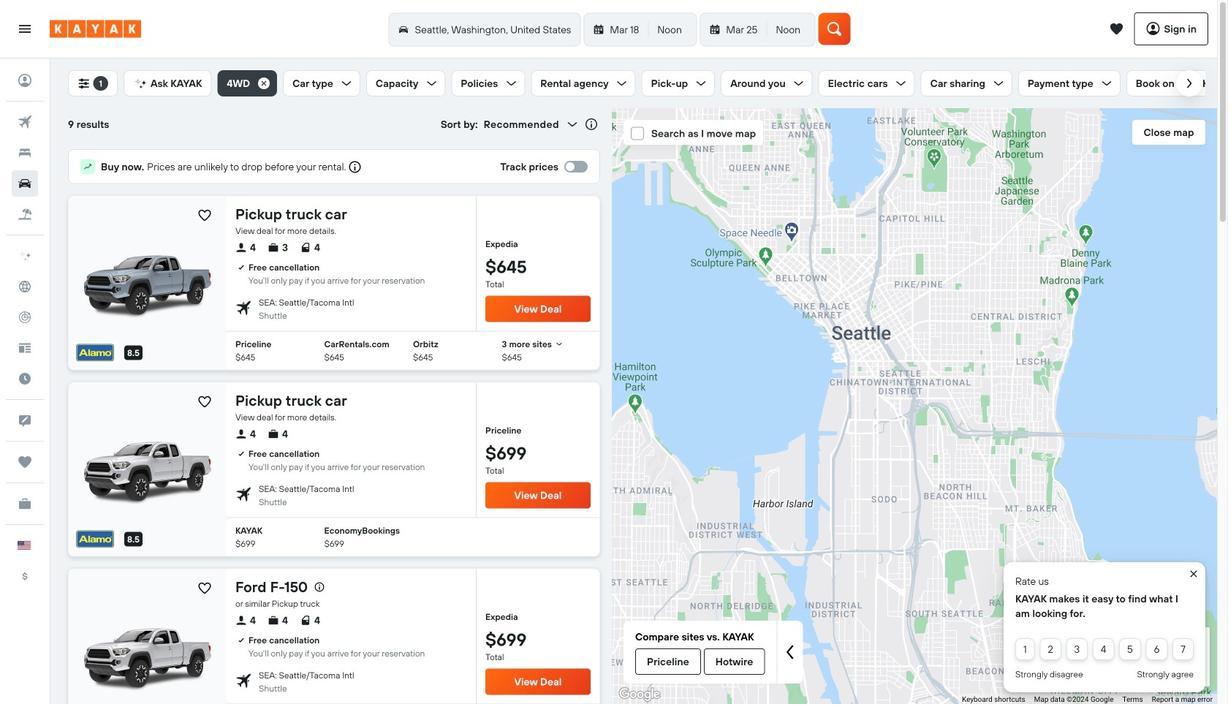 Task type: describe. For each thing, give the bounding box(es) containing it.
search for cars image
[[12, 170, 38, 197]]

hide compare buttons image
[[779, 641, 801, 663]]

united states (english) image
[[18, 541, 31, 550]]

list for vehicle type: pickup truck - class standard truck or similar image
[[235, 237, 320, 258]]

vehicle type: pickup truck - class standard truck or similar image
[[84, 239, 211, 324]]

car agency: alamo image for vehicle type: pickup truck - class standard truck or similar image
[[76, 343, 114, 362]]

kayak for business new image
[[12, 491, 38, 517]]

search for packages image
[[12, 201, 38, 227]]

google image
[[616, 685, 664, 704]]

vehicle type: pickup truck - ford f-150 or similar image
[[84, 612, 211, 697]]

search for flights image
[[12, 109, 38, 135]]

the location is available through a regularly looping bus/shuttle that is provided by the specific rental agency or a group of agencies. element for vehicle type: pickup truck - class full-size truck or similar 'image'
[[259, 496, 287, 507]]



Task type: vqa. For each thing, say whether or not it's contained in the screenshot.
'KAYAK for Business NEW' Icon
yes



Task type: locate. For each thing, give the bounding box(es) containing it.
1 list from the top
[[235, 237, 320, 258]]

submit feedback about our site image
[[12, 407, 38, 434]]

car agency: alamo image right go to our blog icon
[[76, 343, 114, 362]]

find out the best time to travel image
[[12, 366, 38, 392]]

the location is available through a regularly looping bus/shuttle that is provided by the specific rental agency or a group of agencies. element
[[259, 310, 287, 321], [259, 496, 287, 507], [259, 683, 287, 694]]

search for hotels image
[[12, 140, 38, 166]]

None field
[[441, 108, 583, 140], [227, 332, 599, 370], [227, 518, 599, 556], [441, 108, 583, 140], [227, 332, 599, 370], [227, 518, 599, 556]]

go to explore image
[[12, 273, 38, 300]]

car agency: alamo image
[[76, 343, 114, 362], [76, 530, 114, 549]]

trips image
[[12, 449, 38, 475]]

list for vehicle type: pickup truck - class full-size truck or similar 'image'
[[235, 424, 288, 444]]

vehicle type: pickup truck - class full-size truck or similar image
[[84, 425, 211, 510]]

list
[[235, 237, 320, 258], [235, 424, 288, 444], [235, 610, 320, 631]]

1 car agency: alamo image from the top
[[76, 343, 114, 362]]

1 vertical spatial list
[[235, 424, 288, 444]]

1 the location is available through a regularly looping bus/shuttle that is provided by the specific rental agency or a group of agencies. element from the top
[[259, 310, 287, 321]]

2 vertical spatial list
[[235, 610, 320, 631]]

dialog
[[1004, 562, 1206, 692]]

car agency: alamo image right united states (english) image at bottom
[[76, 530, 114, 549]]

2 list from the top
[[235, 424, 288, 444]]

2 car agency: alamo image from the top
[[76, 530, 114, 549]]

sign in image
[[12, 67, 38, 94]]

map region
[[612, 108, 1217, 704]]

2 the location is available through a regularly looping bus/shuttle that is provided by the specific rental agency or a group of agencies. element from the top
[[259, 496, 287, 507]]

1 vertical spatial car agency: alamo image
[[76, 530, 114, 549]]

1 vertical spatial the location is available through a regularly looping bus/shuttle that is provided by the specific rental agency or a group of agencies. element
[[259, 496, 287, 507]]

0 vertical spatial list
[[235, 237, 320, 258]]

None search field
[[387, 13, 818, 46]]

0 vertical spatial car agency: alamo image
[[76, 343, 114, 362]]

0 vertical spatial the location is available through a regularly looping bus/shuttle that is provided by the specific rental agency or a group of agencies. element
[[259, 310, 287, 321]]

3 the location is available through a regularly looping bus/shuttle that is provided by the specific rental agency or a group of agencies. element from the top
[[259, 683, 287, 694]]

track a flight image
[[12, 304, 38, 330]]

2 vertical spatial the location is available through a regularly looping bus/shuttle that is provided by the specific rental agency or a group of agencies. element
[[259, 683, 287, 694]]

the location is available through a regularly looping bus/shuttle that is provided by the specific rental agency or a group of agencies. element for vehicle type: pickup truck - class standard truck or similar image
[[259, 310, 287, 321]]

go to our blog image
[[12, 335, 38, 361]]

navigation menu image
[[18, 22, 32, 36]]

3 list from the top
[[235, 610, 320, 631]]

car agency: alamo image for vehicle type: pickup truck - class full-size truck or similar 'image'
[[76, 530, 114, 549]]



